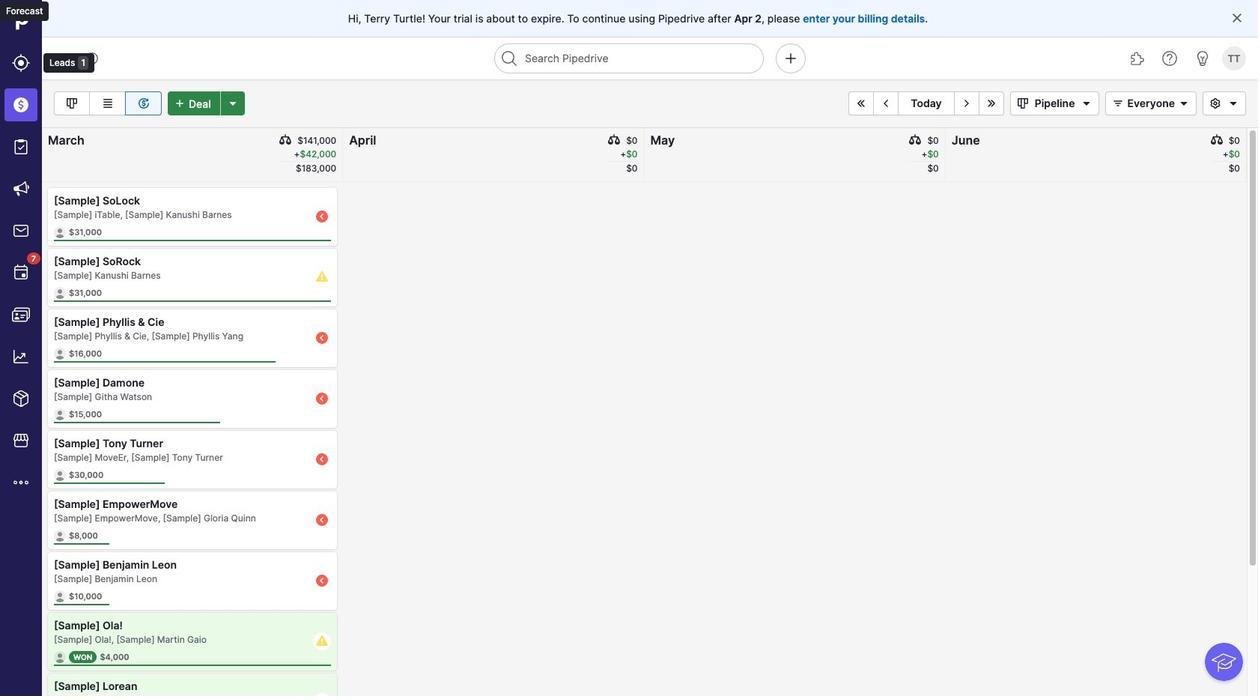 Task type: vqa. For each thing, say whether or not it's contained in the screenshot.
bottom More actions icon
no



Task type: locate. For each thing, give the bounding box(es) containing it.
color primary image
[[1232, 12, 1244, 24], [1014, 97, 1032, 109], [1207, 97, 1225, 109], [1225, 97, 1243, 109], [280, 134, 292, 146], [609, 134, 621, 146], [1211, 134, 1223, 146]]

add deal element
[[168, 91, 245, 115]]

menu
[[0, 0, 94, 696]]

list image
[[99, 94, 117, 112]]

sales assistant image
[[1194, 49, 1212, 67]]

sales inbox image
[[12, 222, 30, 240]]

jump forward 4 months image
[[983, 97, 1001, 109]]

color primary inverted image
[[171, 97, 189, 109]]

products image
[[12, 390, 30, 408]]

Search Pipedrive field
[[495, 43, 764, 73]]

pipeline image
[[63, 94, 81, 112]]

color primary image
[[1079, 97, 1097, 109], [1110, 97, 1128, 109], [1176, 97, 1194, 109], [910, 134, 922, 146]]

projects image
[[12, 138, 30, 156]]

menu item
[[0, 84, 42, 126]]

deals image
[[12, 96, 30, 114]]



Task type: describe. For each thing, give the bounding box(es) containing it.
campaigns image
[[12, 180, 30, 198]]

insights image
[[12, 348, 30, 366]]

more image
[[12, 474, 30, 492]]

next month image
[[958, 97, 976, 109]]

add deal options image
[[224, 97, 242, 109]]

quick help image
[[1161, 49, 1179, 67]]

forecast image
[[135, 94, 152, 112]]

knowledge center bot, also known as kc bot is an onboarding assistant that allows you to see the list of onboarding items in one place for quick and easy reference. this improves your in-app experience. image
[[1206, 643, 1244, 681]]

quick add image
[[782, 49, 800, 67]]

previous month image
[[878, 97, 896, 109]]

home image
[[10, 10, 32, 32]]

jump back 4 months image
[[853, 97, 871, 109]]

info image
[[86, 52, 98, 64]]

contacts image
[[12, 306, 30, 324]]

color undefined image
[[12, 264, 30, 282]]

leads image
[[12, 54, 30, 72]]

marketplace image
[[12, 432, 30, 450]]



